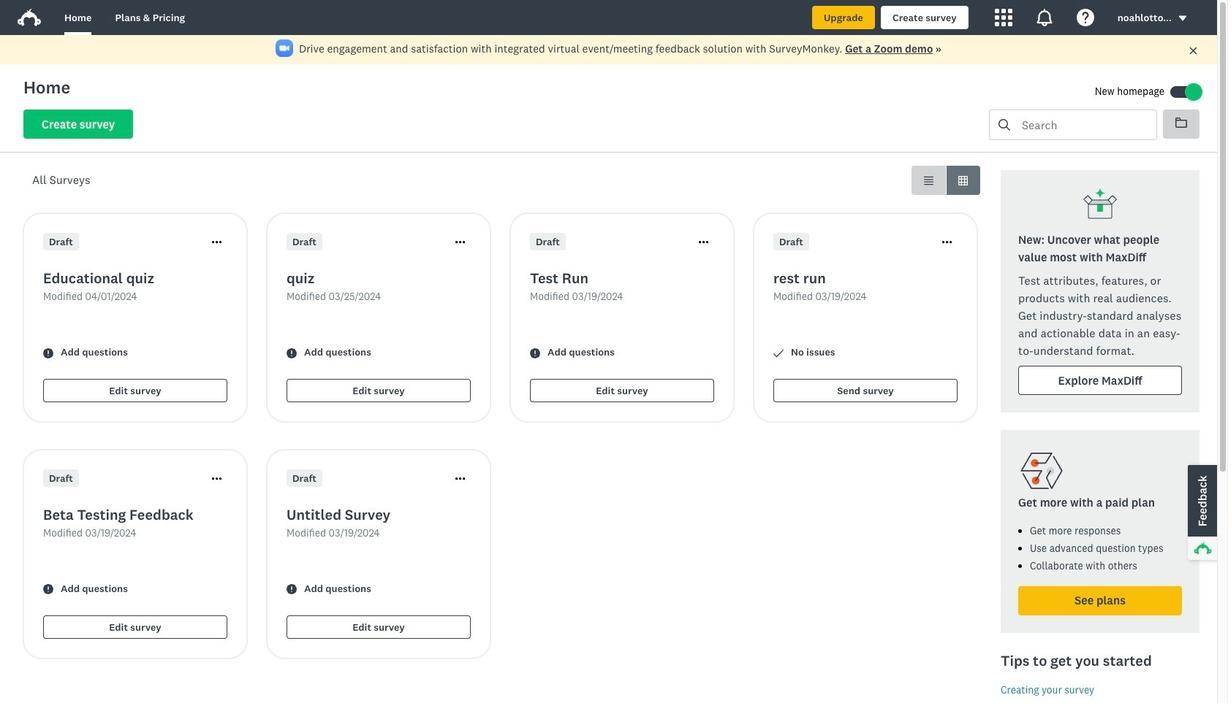 Task type: describe. For each thing, give the bounding box(es) containing it.
1 warning image from the left
[[43, 585, 53, 595]]

2 warning image from the left
[[287, 348, 297, 359]]

max diff icon image
[[1083, 188, 1118, 223]]

2 warning image from the left
[[287, 585, 297, 595]]

response based pricing icon image
[[1018, 448, 1065, 495]]

3 warning image from the left
[[530, 348, 540, 359]]

2 folders image from the top
[[1175, 118, 1187, 128]]



Task type: vqa. For each thing, say whether or not it's contained in the screenshot.
Max Diff icon at top
yes



Task type: locate. For each thing, give the bounding box(es) containing it.
0 horizontal spatial warning image
[[43, 585, 53, 595]]

help icon image
[[1077, 9, 1094, 26]]

warning image
[[43, 585, 53, 595], [287, 585, 297, 595]]

2 horizontal spatial warning image
[[530, 348, 540, 359]]

dropdown arrow icon image
[[1178, 13, 1188, 24], [1179, 16, 1187, 21]]

1 brand logo image from the top
[[18, 6, 41, 29]]

notification center icon image
[[1036, 9, 1053, 26]]

products icon image
[[995, 9, 1012, 26], [995, 9, 1012, 26]]

brand logo image
[[18, 6, 41, 29], [18, 9, 41, 26]]

2 brand logo image from the top
[[18, 9, 41, 26]]

1 horizontal spatial warning image
[[287, 348, 297, 359]]

0 horizontal spatial warning image
[[43, 348, 53, 359]]

1 warning image from the left
[[43, 348, 53, 359]]

x image
[[1189, 46, 1198, 56]]

1 folders image from the top
[[1175, 117, 1187, 129]]

no issues image
[[773, 348, 784, 359]]

warning image
[[43, 348, 53, 359], [287, 348, 297, 359], [530, 348, 540, 359]]

1 horizontal spatial warning image
[[287, 585, 297, 595]]

search image
[[999, 119, 1010, 131], [999, 119, 1010, 131]]

group
[[912, 166, 980, 195]]

folders image
[[1175, 117, 1187, 129], [1175, 118, 1187, 128]]

Search text field
[[1010, 110, 1156, 140]]



